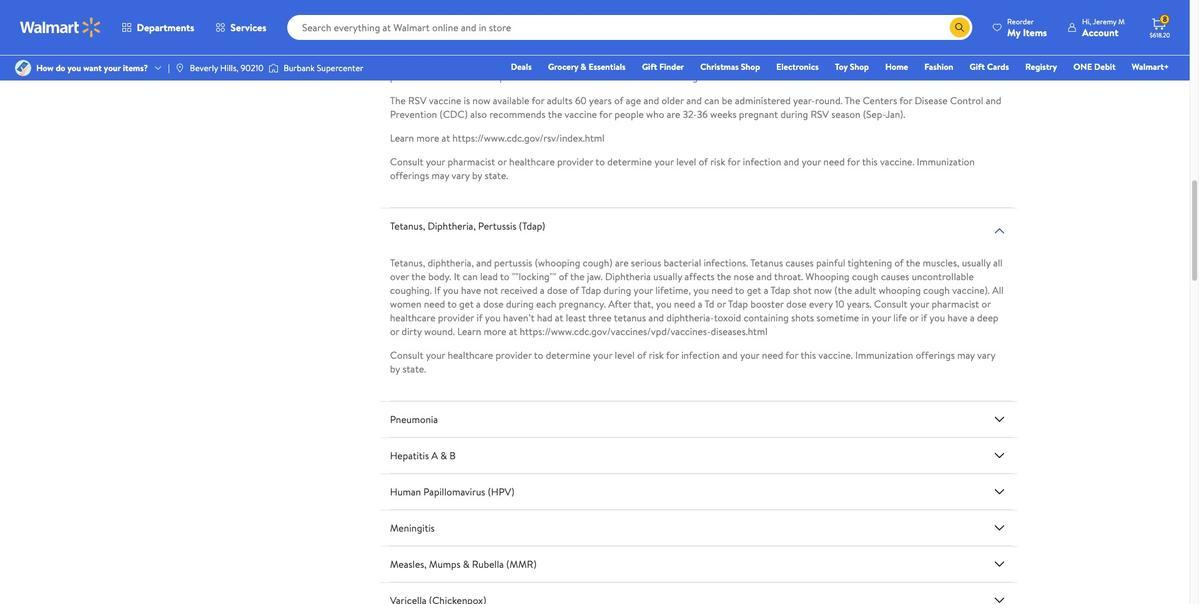 Task type: locate. For each thing, give the bounding box(es) containing it.
0 horizontal spatial now
[[473, 94, 491, 108]]

this down shots
[[801, 349, 817, 362]]

search icon image
[[955, 22, 965, 32]]

0 vertical spatial may
[[432, 169, 449, 183]]

need inside consult your healthcare provider to determine your level of risk for infection and your need for this vaccine. immunization offerings may vary by state.
[[762, 349, 784, 362]]

the up https://www.cdc.gov/rsv/index.html
[[548, 108, 563, 121]]

of left jaw.
[[570, 284, 579, 297]]

1 vertical spatial state.
[[403, 362, 426, 376]]

(inflammation
[[883, 5, 943, 19]]

a
[[432, 449, 438, 463]]

people inside respiratory syncytial virus, or rsv, is a common respiratory virus that usually causes mild, cold-like symptoms. most people recover in a week or two, but rsv can be serious, especially for infants and older adults. rsv is the most common cause of bronchiolitis (inflammation of the small airways in the lung) and pneumonia in children younger than 1 year of age in the united states.
[[888, 0, 917, 5]]

1 horizontal spatial now
[[815, 284, 832, 297]]

people
[[888, 0, 917, 5], [615, 108, 644, 121]]

can right it
[[463, 270, 478, 284]]

1 horizontal spatial shop
[[850, 61, 869, 73]]

asthma,
[[813, 43, 846, 56]]

want
[[83, 62, 102, 74]]

is left also
[[464, 94, 470, 108]]

0 horizontal spatial vary
[[452, 169, 470, 183]]

risk inside consult your pharmacist or healthcare provider to determine your level of risk for infection and your need for this vaccine. immunization offerings may vary by state.
[[711, 155, 726, 169]]

consult inside consult your healthcare provider to determine your level of risk for infection and your need for this vaccine. immunization offerings may vary by state.
[[390, 349, 424, 362]]

2 vertical spatial pharmacist
[[932, 297, 980, 311]]

infection inside consult your pharmacist or healthcare provider to determine your level of risk for infection and your need for this vaccine. immunization offerings may vary by state.
[[743, 155, 782, 169]]

the
[[390, 94, 406, 108], [845, 94, 861, 108]]

0 horizontal spatial learn
[[390, 131, 414, 145]]

0 horizontal spatial more
[[417, 131, 439, 145]]

0 horizontal spatial offerings
[[390, 169, 429, 183]]

td
[[705, 297, 715, 311]]

now inside "the rsv vaccine is now available for adults 60 years of age and older and can be administered year-round. the centers for disease control and prevention (cdc) also recommends the vaccine for people who are 32-36 weeks pregnant during rsv season (sep-jan)."
[[473, 94, 491, 108]]

 image left how
[[15, 60, 31, 76]]

consult inside tetanus, diphtheria, and pertussis (whooping cough) are serious bacterial infections. tetanus causes painful tightening of the muscles, usually all over the body. it can lead to ""locking"" of the jaw. diphtheria usually affects the nose and throat. whooping cough causes uncontrollable coughing. if you have not received a dose of tdap during your lifetime, you need to get a tdap shot now (the adult whooping cough vaccine). all women need to get a dose during each pregnancy. after that, you need a td or tdap booster dose every 10 years. consult your pharmacist or healthcare provider if you haven't had at least three tetanus and diphtheria-toxoid containing shots sometime in your life or if you have a deep or dirty wound. learn more at https://www.cdc.gov/vaccines/vpd/vaccines-diseases.html
[[874, 297, 908, 311]]

need inside consult your pharmacist or healthcare provider to determine your level of risk for infection and your need for this vaccine. immunization offerings may vary by state.
[[824, 155, 845, 169]]

bacterial
[[664, 256, 702, 270]]

mumps
[[429, 558, 461, 572]]

by
[[472, 169, 482, 183], [390, 362, 400, 376]]

m
[[1119, 16, 1125, 27]]

0 vertical spatial immunization
[[917, 155, 975, 169]]

1 horizontal spatial dose
[[547, 284, 568, 297]]

gift
[[642, 61, 658, 73], [970, 61, 985, 73]]

can inside tetanus, diphtheria, and pertussis (whooping cough) are serious bacterial infections. tetanus causes painful tightening of the muscles, usually all over the body. it can lead to ""locking"" of the jaw. diphtheria usually affects the nose and throat. whooping cough causes uncontrollable coughing. if you have not received a dose of tdap during your lifetime, you need to get a tdap shot now (the adult whooping cough vaccine). all women need to get a dose during each pregnancy. after that, you need a td or tdap booster dose every 10 years. consult your pharmacist or healthcare provider if you haven't had at least three tetanus and diphtheria-toxoid containing shots sometime in your life or if you have a deep or dirty wound. learn more at https://www.cdc.gov/vaccines/vpd/vaccines-diseases.html
[[463, 270, 478, 284]]

2 horizontal spatial older
[[825, 56, 847, 70]]

measles, mumps & rubella (mmr) image
[[993, 557, 1008, 572]]

0 vertical spatial infection
[[743, 155, 782, 169]]

 image
[[15, 60, 31, 76], [175, 63, 185, 73]]

consult inside consult your pharmacist or healthcare provider to determine your level of risk for infection and your need for this vaccine. immunization offerings may vary by state.
[[390, 155, 424, 169]]

if left well
[[597, 70, 603, 84]]

pharmacist
[[390, 70, 438, 84], [448, 155, 495, 169], [932, 297, 980, 311]]

2 vertical spatial determine
[[546, 349, 591, 362]]

years
[[782, 56, 805, 70], [589, 94, 612, 108]]

hi,
[[1083, 16, 1092, 27]]

infection down pregnant
[[743, 155, 782, 169]]

0 vertical spatial &
[[581, 61, 587, 73]]

1 horizontal spatial causes
[[786, 256, 814, 270]]

determine up adults at the left top of page
[[550, 70, 595, 84]]

the inside people at higher risk of suffering from severe rsv are patients with lung disease such as copd or asthma, heart disease, diabetes, kidney disorders, liver disorder, immunocompromised, as well as other risk factors. adults aged 60 years and older should have a discussion with their pharmacist or healthcare provider to determine if the rsv vaccine is right for them.
[[605, 70, 620, 84]]

0 horizontal spatial gift
[[642, 61, 658, 73]]

immunization inside consult your pharmacist or healthcare provider to determine your level of risk for infection and your need for this vaccine. immunization offerings may vary by state.
[[917, 155, 975, 169]]

all
[[993, 284, 1004, 297]]

consult your pharmacist or healthcare provider to determine your level of risk for infection and your need for this vaccine. immunization offerings may vary by state.
[[390, 155, 975, 183]]

two,
[[390, 5, 409, 19]]

be left virus, on the left of the page
[[467, 5, 477, 19]]

by down learn more at https://www.cdc.gov/rsv/index.html
[[472, 169, 482, 183]]

if right life
[[922, 311, 928, 325]]

vary up tetanus, diphtheria, pertussis (tdap) at the left of the page
[[452, 169, 470, 183]]

the down disorders,
[[390, 94, 406, 108]]

are right "cough)" in the top of the page
[[615, 256, 629, 270]]

with
[[662, 43, 680, 56], [956, 56, 974, 70]]

you right do
[[68, 62, 81, 74]]

learn right wound.
[[457, 325, 482, 339]]

diabetes,
[[910, 43, 948, 56]]

be
[[467, 5, 477, 19], [722, 94, 733, 108]]

diphtheria,
[[428, 219, 476, 233]]

are inside "the rsv vaccine is now available for adults 60 years of age and older and can be administered year-round. the centers for disease control and prevention (cdc) also recommends the vaccine for people who are 32-36 weeks pregnant during rsv season (sep-jan)."
[[667, 108, 681, 121]]

1 horizontal spatial learn
[[457, 325, 482, 339]]

of up whooping
[[895, 256, 904, 270]]

people inside "the rsv vaccine is now available for adults 60 years of age and older and can be administered year-round. the centers for disease control and prevention (cdc) also recommends the vaccine for people who are 32-36 weeks pregnant during rsv season (sep-jan)."
[[615, 108, 644, 121]]

of right the like
[[816, 5, 825, 19]]

0 horizontal spatial dose
[[483, 297, 504, 311]]

causes right adult
[[881, 270, 910, 284]]

level down https://www.cdc.gov/vaccines/vpd/vaccines-
[[615, 349, 635, 362]]

0 vertical spatial older
[[624, 5, 646, 19]]

1 horizontal spatial 60
[[768, 56, 779, 70]]

1 vertical spatial can
[[705, 94, 720, 108]]

1 horizontal spatial older
[[662, 94, 684, 108]]

1 vertical spatial have
[[461, 284, 481, 297]]

tetanus, inside tetanus, diphtheria, and pertussis (whooping cough) are serious bacterial infections. tetanus causes painful tightening of the muscles, usually all over the body. it can lead to ""locking"" of the jaw. diphtheria usually affects the nose and throat. whooping cough causes uncontrollable coughing. if you have not received a dose of tdap during your lifetime, you need to get a tdap shot now (the adult whooping cough vaccine). all women need to get a dose during each pregnancy. after that, you need a td or tdap booster dose every 10 years. consult your pharmacist or healthcare provider if you haven't had at least three tetanus and diphtheria-toxoid containing shots sometime in your life or if you have a deep or dirty wound. learn more at https://www.cdc.gov/vaccines/vpd/vaccines-diseases.html
[[390, 256, 425, 270]]

vaccine
[[643, 70, 676, 84], [429, 94, 462, 108], [565, 108, 597, 121]]

your
[[104, 62, 121, 74], [426, 155, 445, 169], [655, 155, 674, 169], [802, 155, 822, 169], [634, 284, 653, 297], [910, 297, 930, 311], [872, 311, 892, 325], [426, 349, 445, 362], [593, 349, 613, 362], [741, 349, 760, 362]]

deals link
[[505, 60, 538, 74]]

0 vertical spatial be
[[467, 5, 477, 19]]

vaccine).
[[953, 284, 990, 297]]

the
[[708, 5, 722, 19], [957, 5, 972, 19], [434, 19, 448, 33], [716, 19, 730, 33], [605, 70, 620, 84], [548, 108, 563, 121], [906, 256, 921, 270], [412, 270, 426, 284], [571, 270, 585, 284], [717, 270, 732, 284]]

your left life
[[872, 311, 892, 325]]

provider up available
[[500, 70, 536, 84]]

healthcare inside consult your healthcare provider to determine your level of risk for infection and your need for this vaccine. immunization offerings may vary by state.
[[448, 349, 493, 362]]

1 vertical spatial immunization
[[856, 349, 914, 362]]

more inside tetanus, diphtheria, and pertussis (whooping cough) are serious bacterial infections. tetanus causes painful tightening of the muscles, usually all over the body. it can lead to ""locking"" of the jaw. diphtheria usually affects the nose and throat. whooping cough causes uncontrollable coughing. if you have not received a dose of tdap during your lifetime, you need to get a tdap shot now (the adult whooping cough vaccine). all women need to get a dose during each pregnancy. after that, you need a td or tdap booster dose every 10 years. consult your pharmacist or healthcare provider if you haven't had at least three tetanus and diphtheria-toxoid containing shots sometime in your life or if you have a deep or dirty wound. learn more at https://www.cdc.gov/vaccines/vpd/vaccines-diseases.html
[[484, 325, 507, 339]]

a inside people at higher risk of suffering from severe rsv are patients with lung disease such as copd or asthma, heart disease, diabetes, kidney disorders, liver disorder, immunocompromised, as well as other risk factors. adults aged 60 years and older should have a discussion with their pharmacist or healthcare provider to determine if the rsv vaccine is right for them.
[[903, 56, 907, 70]]

1 vertical spatial vary
[[978, 349, 996, 362]]

0 horizontal spatial have
[[461, 284, 481, 297]]

risk down weeks
[[711, 155, 726, 169]]

tdap left shot
[[771, 284, 791, 297]]

vaccine down grocery & essentials
[[565, 108, 597, 121]]

& right grocery
[[581, 61, 587, 73]]

grocery & essentials link
[[543, 60, 632, 74]]

people right most
[[888, 0, 917, 5]]

1 horizontal spatial may
[[958, 349, 975, 362]]

0 horizontal spatial causes
[[722, 0, 750, 5]]

1 horizontal spatial years
[[782, 56, 805, 70]]

years right aged
[[782, 56, 805, 70]]

for down "essentials" at the top of page
[[600, 108, 612, 121]]

usually right that
[[690, 0, 719, 5]]

them.
[[725, 70, 749, 84]]

0 vertical spatial learn
[[390, 131, 414, 145]]

0 vertical spatial have
[[880, 56, 900, 70]]

pharmacist down uncontrollable
[[932, 297, 980, 311]]

to inside people at higher risk of suffering from severe rsv are patients with lung disease such as copd or asthma, heart disease, diabetes, kidney disorders, liver disorder, immunocompromised, as well as other risk factors. adults aged 60 years and older should have a discussion with their pharmacist or healthcare provider to determine if the rsv vaccine is right for them.
[[538, 70, 548, 84]]

airways
[[390, 19, 422, 33]]

of
[[816, 5, 825, 19], [946, 5, 955, 19], [676, 19, 686, 33], [480, 43, 490, 56], [614, 94, 624, 108], [699, 155, 708, 169], [895, 256, 904, 270], [559, 270, 568, 284], [570, 284, 579, 297], [637, 349, 647, 362]]

1 horizontal spatial this
[[863, 155, 878, 169]]

1 shop from the left
[[741, 61, 761, 73]]

year
[[655, 19, 674, 33]]

tdap down "cough)" in the top of the page
[[581, 284, 601, 297]]

jaw.
[[587, 270, 603, 284]]

1 vertical spatial offerings
[[916, 349, 955, 362]]

your down wound.
[[426, 349, 445, 362]]

tetanus
[[751, 256, 784, 270]]

pregnancy.
[[559, 297, 606, 311]]

as left well
[[594, 56, 603, 70]]

now left '(the'
[[815, 284, 832, 297]]

need down the season
[[824, 155, 845, 169]]

state. inside consult your healthcare provider to determine your level of risk for infection and your need for this vaccine. immunization offerings may vary by state.
[[403, 362, 426, 376]]

may inside consult your healthcare provider to determine your level of risk for infection and your need for this vaccine. immunization offerings may vary by state.
[[958, 349, 975, 362]]

this inside consult your pharmacist or healthcare provider to determine your level of risk for infection and your need for this vaccine. immunization offerings may vary by state.
[[863, 155, 878, 169]]

0 vertical spatial now
[[473, 94, 491, 108]]

age left "who"
[[626, 94, 642, 108]]

0 horizontal spatial this
[[801, 349, 817, 362]]

0 vertical spatial people
[[888, 0, 917, 5]]

of down "essentials" at the top of page
[[614, 94, 624, 108]]

with up finder
[[662, 43, 680, 56]]

to inside consult your pharmacist or healthcare provider to determine your level of risk for infection and your need for this vaccine. immunization offerings may vary by state.
[[596, 155, 605, 169]]

0 horizontal spatial vaccine.
[[819, 349, 853, 362]]

1 horizontal spatial by
[[472, 169, 482, 183]]

offerings
[[390, 169, 429, 183], [916, 349, 955, 362]]

or inside consult your pharmacist or healthcare provider to determine your level of risk for infection and your need for this vaccine. immunization offerings may vary by state.
[[498, 155, 507, 169]]

0 vertical spatial level
[[677, 155, 697, 169]]

dose down lead
[[483, 297, 504, 311]]

pharmacist inside tetanus, diphtheria, and pertussis (whooping cough) are serious bacterial infections. tetanus causes painful tightening of the muscles, usually all over the body. it can lead to ""locking"" of the jaw. diphtheria usually affects the nose and throat. whooping cough causes uncontrollable coughing. if you have not received a dose of tdap during your lifetime, you need to get a tdap shot now (the adult whooping cough vaccine). all women need to get a dose during each pregnancy. after that, you need a td or tdap booster dose every 10 years. consult your pharmacist or healthcare provider if you haven't had at least three tetanus and diphtheria-toxoid containing shots sometime in your life or if you have a deep or dirty wound. learn more at https://www.cdc.gov/vaccines/vpd/vaccines-diseases.html
[[932, 297, 980, 311]]

2 horizontal spatial during
[[781, 108, 809, 121]]

1 horizontal spatial state.
[[485, 169, 508, 183]]

1 horizontal spatial people
[[888, 0, 917, 5]]

discussion
[[910, 56, 953, 70]]

services button
[[205, 12, 277, 42]]

0 vertical spatial age
[[688, 19, 703, 33]]

rsv
[[428, 5, 447, 19], [678, 5, 697, 19], [588, 43, 606, 56], [622, 70, 641, 84], [408, 94, 427, 108], [811, 108, 829, 121]]

be inside "the rsv vaccine is now available for adults 60 years of age and older and can be administered year-round. the centers for disease control and prevention (cdc) also recommends the vaccine for people who are 32-36 weeks pregnant during rsv season (sep-jan)."
[[722, 94, 733, 108]]

0 horizontal spatial years
[[589, 94, 612, 108]]

state. down learn more at https://www.cdc.gov/rsv/index.html
[[485, 169, 508, 183]]

nose
[[734, 270, 754, 284]]

hepatitis a & b
[[390, 449, 456, 463]]

consult for offerings
[[390, 155, 424, 169]]

 image for how
[[15, 60, 31, 76]]

1 vertical spatial age
[[626, 94, 642, 108]]

one debit
[[1074, 61, 1116, 73]]

older left 36
[[662, 94, 684, 108]]

people left "who"
[[615, 108, 644, 121]]

1 vertical spatial by
[[390, 362, 400, 376]]

as right well
[[625, 56, 634, 70]]

a right the rsv,
[[551, 0, 555, 5]]

(cdc)
[[440, 108, 468, 121]]

0 vertical spatial offerings
[[390, 169, 429, 183]]

2 vertical spatial consult
[[390, 349, 424, 362]]

1 horizontal spatial pharmacist
[[448, 155, 495, 169]]

the left 'nose'
[[717, 270, 732, 284]]

dirty
[[402, 325, 422, 339]]

gift down patients
[[642, 61, 658, 73]]

as
[[759, 43, 768, 56], [594, 56, 603, 70], [625, 56, 634, 70]]

0 horizontal spatial be
[[467, 5, 477, 19]]

1 horizontal spatial immunization
[[917, 155, 975, 169]]

if
[[597, 70, 603, 84], [477, 311, 483, 325], [922, 311, 928, 325]]

during
[[781, 108, 809, 121], [604, 284, 632, 297], [506, 297, 534, 311]]

of left "suffering"
[[480, 43, 490, 56]]

patients
[[625, 43, 659, 56]]

can right but
[[449, 5, 464, 19]]

vaccine. inside consult your healthcare provider to determine your level of risk for infection and your need for this vaccine. immunization offerings may vary by state.
[[819, 349, 853, 362]]

causes up united
[[722, 0, 750, 5]]

cough
[[852, 270, 879, 284], [924, 284, 950, 297]]

1 horizontal spatial more
[[484, 325, 507, 339]]

dose left every
[[787, 297, 807, 311]]

women
[[390, 297, 422, 311]]

age
[[688, 19, 703, 33], [626, 94, 642, 108]]

1 vertical spatial people
[[615, 108, 644, 121]]

1 gift from the left
[[642, 61, 658, 73]]

can inside respiratory syncytial virus, or rsv, is a common respiratory virus that usually causes mild, cold-like symptoms. most people recover in a week or two, but rsv can be serious, especially for infants and older adults. rsv is the most common cause of bronchiolitis (inflammation of the small airways in the lung) and pneumonia in children younger than 1 year of age in the united states.
[[449, 5, 464, 19]]

1 horizontal spatial gift
[[970, 61, 985, 73]]

can inside "the rsv vaccine is now available for adults 60 years of age and older and can be administered year-round. the centers for disease control and prevention (cdc) also recommends the vaccine for people who are 32-36 weeks pregnant during rsv season (sep-jan)."
[[705, 94, 720, 108]]

1 vertical spatial 60
[[575, 94, 587, 108]]

infection inside consult your healthcare provider to determine your level of risk for infection and your need for this vaccine. immunization offerings may vary by state.
[[682, 349, 720, 362]]

risk down https://www.cdc.gov/vaccines/vpd/vaccines-
[[649, 349, 664, 362]]

0 horizontal spatial may
[[432, 169, 449, 183]]

1 vertical spatial be
[[722, 94, 733, 108]]

now
[[473, 94, 491, 108], [815, 284, 832, 297]]

hills,
[[220, 62, 239, 74]]

risk inside consult your healthcare provider to determine your level of risk for infection and your need for this vaccine. immunization offerings may vary by state.
[[649, 349, 664, 362]]

vary inside consult your pharmacist or healthcare provider to determine your level of risk for infection and your need for this vaccine. immunization offerings may vary by state.
[[452, 169, 470, 183]]

2 vertical spatial &
[[463, 558, 470, 572]]

1 horizontal spatial if
[[597, 70, 603, 84]]

vaccine. down sometime
[[819, 349, 853, 362]]

of right ""locking""
[[559, 270, 568, 284]]

0 vertical spatial by
[[472, 169, 482, 183]]

or right life
[[910, 311, 919, 325]]

1 horizontal spatial offerings
[[916, 349, 955, 362]]

determine inside consult your pharmacist or healthcare provider to determine your level of risk for infection and your need for this vaccine. immunization offerings may vary by state.
[[608, 155, 652, 169]]

0 horizontal spatial &
[[441, 449, 447, 463]]

& for b
[[441, 449, 447, 463]]

varicella (chickenpox) image
[[993, 594, 1008, 605]]

0 horizontal spatial by
[[390, 362, 400, 376]]

one
[[1074, 61, 1093, 73]]

of inside consult your healthcare provider to determine your level of risk for infection and your need for this vaccine. immunization offerings may vary by state.
[[637, 349, 647, 362]]

(sep-
[[863, 108, 886, 121]]

you right the if
[[443, 284, 459, 297]]

60 inside people at higher risk of suffering from severe rsv are patients with lung disease such as copd or asthma, heart disease, diabetes, kidney disorders, liver disorder, immunocompromised, as well as other risk factors. adults aged 60 years and older should have a discussion with their pharmacist or healthcare provider to determine if the rsv vaccine is right for them.
[[768, 56, 779, 70]]

respiratory
[[598, 0, 645, 5]]

during inside "the rsv vaccine is now available for adults 60 years of age and older and can be administered year-round. the centers for disease control and prevention (cdc) also recommends the vaccine for people who are 32-36 weeks pregnant during rsv season (sep-jan)."
[[781, 108, 809, 121]]

0 horizontal spatial shop
[[741, 61, 761, 73]]

booster
[[751, 297, 784, 311]]

liver
[[435, 56, 453, 70]]

shop down such
[[741, 61, 761, 73]]

how do you want your items?
[[36, 62, 148, 74]]

older
[[624, 5, 646, 19], [825, 56, 847, 70], [662, 94, 684, 108]]

0 vertical spatial years
[[782, 56, 805, 70]]

like
[[798, 0, 813, 5]]

as right such
[[759, 43, 768, 56]]

recover
[[920, 0, 953, 5]]

need down containing
[[762, 349, 784, 362]]

kidney
[[951, 43, 979, 56]]

vary inside consult your healthcare provider to determine your level of risk for infection and your need for this vaccine. immunization offerings may vary by state.
[[978, 349, 996, 362]]

are
[[608, 43, 622, 56], [667, 108, 681, 121], [615, 256, 629, 270]]

2 the from the left
[[845, 94, 861, 108]]

level down 32-
[[677, 155, 697, 169]]

hepatitis a & b image
[[993, 449, 1008, 464]]

that,
[[634, 297, 654, 311]]

1 vertical spatial vaccine.
[[819, 349, 853, 362]]

0 horizontal spatial older
[[624, 5, 646, 19]]

determine down least
[[546, 349, 591, 362]]

christmas
[[701, 61, 739, 73]]

0 horizontal spatial age
[[626, 94, 642, 108]]

2 horizontal spatial as
[[759, 43, 768, 56]]

state. down dirty
[[403, 362, 426, 376]]

& left b
[[441, 449, 447, 463]]

0 horizontal spatial the
[[390, 94, 406, 108]]

0 horizontal spatial  image
[[15, 60, 31, 76]]

usually inside respiratory syncytial virus, or rsv, is a common respiratory virus that usually causes mild, cold-like symptoms. most people recover in a week or two, but rsv can be serious, especially for infants and older adults. rsv is the most common cause of bronchiolitis (inflammation of the small airways in the lung) and pneumonia in children younger than 1 year of age in the united states.
[[690, 0, 719, 5]]

immunization inside consult your healthcare provider to determine your level of risk for infection and your need for this vaccine. immunization offerings may vary by state.
[[856, 349, 914, 362]]

cough down 'muscles,'
[[924, 284, 950, 297]]

tdap up diseases.html
[[728, 297, 748, 311]]

beverly
[[190, 62, 218, 74]]

three
[[589, 311, 612, 325]]

offerings inside consult your pharmacist or healthcare provider to determine your level of risk for infection and your need for this vaccine. immunization offerings may vary by state.
[[390, 169, 429, 183]]

more down prevention
[[417, 131, 439, 145]]

electronics link
[[771, 60, 825, 74]]

years down "essentials" at the top of page
[[589, 94, 612, 108]]

2 gift from the left
[[970, 61, 985, 73]]

during left the each
[[506, 297, 534, 311]]

1 horizontal spatial usually
[[690, 0, 719, 5]]

can
[[449, 5, 464, 19], [705, 94, 720, 108], [463, 270, 478, 284]]

usually left all
[[962, 256, 991, 270]]

older left "heart"
[[825, 56, 847, 70]]

1 horizontal spatial have
[[880, 56, 900, 70]]

services
[[231, 21, 267, 34]]

home link
[[880, 60, 914, 74]]

1 vertical spatial are
[[667, 108, 681, 121]]

level inside consult your pharmacist or healthcare provider to determine your level of risk for infection and your need for this vaccine. immunization offerings may vary by state.
[[677, 155, 697, 169]]

be down them.
[[722, 94, 733, 108]]

1 vertical spatial level
[[615, 349, 635, 362]]

syncytial
[[442, 0, 480, 5]]

0 vertical spatial tetanus,
[[390, 219, 425, 233]]

1 tetanus, from the top
[[390, 219, 425, 233]]

symptoms.
[[815, 0, 861, 5]]

0 horizontal spatial infection
[[682, 349, 720, 362]]

 image for beverly
[[175, 63, 185, 73]]

determine inside people at higher risk of suffering from severe rsv are patients with lung disease such as copd or asthma, heart disease, diabetes, kidney disorders, liver disorder, immunocompromised, as well as other risk factors. adults aged 60 years and older should have a discussion with their pharmacist or healthcare provider to determine if the rsv vaccine is right for them.
[[550, 70, 595, 84]]

90210
[[241, 62, 264, 74]]

respiratory
[[390, 0, 440, 5]]

0 horizontal spatial if
[[477, 311, 483, 325]]

the up disease
[[716, 19, 730, 33]]

a left discussion at the top of the page
[[903, 56, 907, 70]]

1 vertical spatial infection
[[682, 349, 720, 362]]

tetanus, for tetanus, diphtheria, pertussis (tdap)
[[390, 219, 425, 233]]

mild,
[[752, 0, 773, 5]]

 image
[[269, 62, 279, 74]]

1 horizontal spatial cough
[[924, 284, 950, 297]]

the left jaw.
[[571, 270, 585, 284]]

pharmacist inside consult your pharmacist or healthcare provider to determine your level of risk for infection and your need for this vaccine. immunization offerings may vary by state.
[[448, 155, 495, 169]]

healthcare down https://www.cdc.gov/rsv/index.html
[[509, 155, 555, 169]]

level
[[677, 155, 697, 169], [615, 349, 635, 362]]

2 vertical spatial have
[[948, 311, 968, 325]]

this down (sep-
[[863, 155, 878, 169]]

1 vertical spatial consult
[[874, 297, 908, 311]]

2 shop from the left
[[850, 61, 869, 73]]

 image right the |
[[175, 63, 185, 73]]

tetanus, diphtheria, pertussis (tdap)
[[390, 219, 546, 233]]

0 vertical spatial can
[[449, 5, 464, 19]]

gift finder
[[642, 61, 684, 73]]

at right had
[[555, 311, 564, 325]]

& for rubella
[[463, 558, 470, 572]]

1 horizontal spatial as
[[625, 56, 634, 70]]

2 tetanus, from the top
[[390, 256, 425, 270]]



Task type: describe. For each thing, give the bounding box(es) containing it.
and inside consult your healthcare provider to determine your level of risk for infection and your need for this vaccine. immunization offerings may vary by state.
[[723, 349, 738, 362]]

coughing.
[[390, 284, 432, 297]]

state. inside consult your pharmacist or healthcare provider to determine your level of risk for infection and your need for this vaccine. immunization offerings may vary by state.
[[485, 169, 508, 183]]

one debit link
[[1068, 60, 1122, 74]]

0 horizontal spatial common
[[558, 0, 596, 5]]

throat.
[[775, 270, 804, 284]]

or up 'electronics'
[[801, 43, 810, 56]]

a right the received
[[540, 284, 545, 297]]

who
[[647, 108, 665, 121]]

0 horizontal spatial vaccine
[[429, 94, 462, 108]]

gift finder link
[[637, 60, 690, 74]]

rsv,
[[519, 0, 539, 5]]

provider inside people at higher risk of suffering from severe rsv are patients with lung disease such as copd or asthma, heart disease, diabetes, kidney disorders, liver disorder, immunocompromised, as well as other risk factors. adults aged 60 years and older should have a discussion with their pharmacist or healthcare provider to determine if the rsv vaccine is right for them.
[[500, 70, 536, 84]]

people
[[390, 43, 420, 56]]

at down (cdc)
[[442, 131, 450, 145]]

human
[[390, 486, 421, 499]]

vaccine inside people at higher risk of suffering from severe rsv are patients with lung disease such as copd or asthma, heart disease, diabetes, kidney disorders, liver disorder, immunocompromised, as well as other risk factors. adults aged 60 years and older should have a discussion with their pharmacist or healthcare provider to determine if the rsv vaccine is right for them.
[[643, 70, 676, 84]]

it
[[454, 270, 460, 284]]

disorders,
[[390, 56, 432, 70]]

rsv right but
[[428, 5, 447, 19]]

at left had
[[509, 325, 518, 339]]

factors.
[[679, 56, 712, 70]]

hepatitis
[[390, 449, 429, 463]]

your down "year-"
[[802, 155, 822, 169]]

healthcare inside tetanus, diphtheria, and pertussis (whooping cough) are serious bacterial infections. tetanus causes painful tightening of the muscles, usually all over the body. it can lead to ""locking"" of the jaw. diphtheria usually affects the nose and throat. whooping cough causes uncontrollable coughing. if you have not received a dose of tdap during your lifetime, you need to get a tdap shot now (the adult whooping cough vaccine). all women need to get a dose during each pregnancy. after that, you need a td or tdap booster dose every 10 years. consult your pharmacist or healthcare provider if you haven't had at least three tetanus and diphtheria-toxoid containing shots sometime in your life or if you have a deep or dirty wound. learn more at https://www.cdc.gov/vaccines/vpd/vaccines-diseases.html
[[390, 311, 436, 325]]

1 horizontal spatial during
[[604, 284, 632, 297]]

2 horizontal spatial &
[[581, 61, 587, 73]]

1 horizontal spatial tdap
[[728, 297, 748, 311]]

pneumonia image
[[993, 412, 1008, 427]]

are inside tetanus, diphtheria, and pertussis (whooping cough) are serious bacterial infections. tetanus causes painful tightening of the muscles, usually all over the body. it can lead to ""locking"" of the jaw. diphtheria usually affects the nose and throat. whooping cough causes uncontrollable coughing. if you have not received a dose of tdap during your lifetime, you need to get a tdap shot now (the adult whooping cough vaccine). all women need to get a dose during each pregnancy. after that, you need a td or tdap booster dose every 10 years. consult your pharmacist or healthcare provider if you haven't had at least three tetanus and diphtheria-toxoid containing shots sometime in your life or if you have a deep or dirty wound. learn more at https://www.cdc.gov/vaccines/vpd/vaccines-diseases.html
[[615, 256, 629, 270]]

for down diphtheria-
[[666, 349, 679, 362]]

such
[[737, 43, 757, 56]]

a left the "not"
[[476, 297, 481, 311]]

is inside "the rsv vaccine is now available for adults 60 years of age and older and can be administered year-round. the centers for disease control and prevention (cdc) also recommends the vaccine for people who are 32-36 weeks pregnant during rsv season (sep-jan)."
[[464, 94, 470, 108]]

for down weeks
[[728, 155, 741, 169]]

older inside people at higher risk of suffering from severe rsv are patients with lung disease such as copd or asthma, heart disease, diabetes, kidney disorders, liver disorder, immunocompromised, as well as other risk factors. adults aged 60 years and older should have a discussion with their pharmacist or healthcare provider to determine if the rsv vaccine is right for them.
[[825, 56, 847, 70]]

the left lung)
[[434, 19, 448, 33]]

provider inside consult your pharmacist or healthcare provider to determine your level of risk for infection and your need for this vaccine. immunization offerings may vary by state.
[[557, 155, 594, 169]]

round.
[[816, 94, 843, 108]]

items?
[[123, 62, 148, 74]]

the left 'muscles,'
[[906, 256, 921, 270]]

week
[[972, 0, 995, 5]]

a left 'td'
[[698, 297, 703, 311]]

account
[[1083, 25, 1119, 39]]

a right 'nose'
[[764, 284, 769, 297]]

or down higher
[[440, 70, 449, 84]]

consult for vary
[[390, 349, 424, 362]]

jeremy
[[1093, 16, 1117, 27]]

age inside "the rsv vaccine is now available for adults 60 years of age and older and can be administered year-round. the centers for disease control and prevention (cdc) also recommends the vaccine for people who are 32-36 weeks pregnant during rsv season (sep-jan)."
[[626, 94, 642, 108]]

tetanus, diphtheria, pertussis (tdap) image
[[993, 224, 1008, 239]]

you left haven't
[[485, 311, 501, 325]]

for down the season
[[847, 155, 860, 169]]

body.
[[428, 270, 452, 284]]

serious,
[[480, 5, 513, 19]]

items
[[1023, 25, 1048, 39]]

1 horizontal spatial get
[[747, 284, 762, 297]]

offerings inside consult your healthcare provider to determine your level of risk for infection and your need for this vaccine. immunization offerings may vary by state.
[[916, 349, 955, 362]]

sometime
[[817, 311, 860, 325]]

b
[[450, 449, 456, 463]]

home
[[886, 61, 909, 73]]

finder
[[660, 61, 684, 73]]

for left adults at the left top of page
[[532, 94, 545, 108]]

your right life
[[910, 297, 930, 311]]

32-
[[683, 108, 697, 121]]

burbank
[[284, 62, 315, 74]]

1 the from the left
[[390, 94, 406, 108]]

0 horizontal spatial tdap
[[581, 284, 601, 297]]

essentials
[[589, 61, 626, 73]]

pertussis
[[478, 219, 517, 233]]

8 $618.20
[[1150, 14, 1171, 39]]

your down diseases.html
[[741, 349, 760, 362]]

every
[[809, 297, 833, 311]]

10
[[836, 297, 845, 311]]

may inside consult your pharmacist or healthcare provider to determine your level of risk for infection and your need for this vaccine. immunization offerings may vary by state.
[[432, 169, 449, 183]]

0 horizontal spatial as
[[594, 56, 603, 70]]

pharmacist inside people at higher risk of suffering from severe rsv are patients with lung disease such as copd or asthma, heart disease, diabetes, kidney disorders, liver disorder, immunocompromised, as well as other risk factors. adults aged 60 years and older should have a discussion with their pharmacist or healthcare provider to determine if the rsv vaccine is right for them.
[[390, 70, 438, 84]]

your down "who"
[[655, 155, 674, 169]]

aged
[[744, 56, 765, 70]]

2 horizontal spatial causes
[[881, 270, 910, 284]]

(mmr)
[[507, 558, 537, 572]]

rsv left the season
[[811, 108, 829, 121]]

1 horizontal spatial vaccine
[[565, 108, 597, 121]]

or right 'td'
[[717, 297, 726, 311]]

other
[[636, 56, 660, 70]]

|
[[168, 62, 170, 74]]

meningitis image
[[993, 521, 1008, 536]]

Search search field
[[287, 15, 973, 40]]

years inside "the rsv vaccine is now available for adults 60 years of age and older and can be administered year-round. the centers for disease control and prevention (cdc) also recommends the vaccine for people who are 32-36 weeks pregnant during rsv season (sep-jan)."
[[589, 94, 612, 108]]

need left 'nose'
[[712, 284, 733, 297]]

well
[[606, 56, 623, 70]]

your right after
[[634, 284, 653, 297]]

adults
[[547, 94, 573, 108]]

in inside tetanus, diphtheria, and pertussis (whooping cough) are serious bacterial infections. tetanus causes painful tightening of the muscles, usually all over the body. it can lead to ""locking"" of the jaw. diphtheria usually affects the nose and throat. whooping cough causes uncontrollable coughing. if you have not received a dose of tdap during your lifetime, you need to get a tdap shot now (the adult whooping cough vaccine). all women need to get a dose during each pregnancy. after that, you need a td or tdap booster dose every 10 years. consult your pharmacist or healthcare provider if you haven't had at least three tetanus and diphtheria-toxoid containing shots sometime in your life or if you have a deep or dirty wound. learn more at https://www.cdc.gov/vaccines/vpd/vaccines-diseases.html
[[862, 311, 870, 325]]

0 horizontal spatial cough
[[852, 270, 879, 284]]

lifetime,
[[656, 284, 691, 297]]

rsv down disorders,
[[408, 94, 427, 108]]

or left the rsv,
[[508, 0, 517, 5]]

gift cards link
[[965, 60, 1015, 74]]

burbank supercenter
[[284, 62, 364, 74]]

to inside consult your healthcare provider to determine your level of risk for infection and your need for this vaccine. immunization offerings may vary by state.
[[534, 349, 544, 362]]

how
[[36, 62, 54, 74]]

and inside consult your pharmacist or healthcare provider to determine your level of risk for infection and your need for this vaccine. immunization offerings may vary by state.
[[784, 155, 800, 169]]

60 inside "the rsv vaccine is now available for adults 60 years of age and older and can be administered year-round. the centers for disease control and prevention (cdc) also recommends the vaccine for people who are 32-36 weeks pregnant during rsv season (sep-jan)."
[[575, 94, 587, 108]]

causes inside respiratory syncytial virus, or rsv, is a common respiratory virus that usually causes mild, cold-like symptoms. most people recover in a week or two, but rsv can be serious, especially for infants and older adults. rsv is the most common cause of bronchiolitis (inflammation of the small airways in the lung) and pneumonia in children younger than 1 year of age in the united states.
[[722, 0, 750, 5]]

the right over
[[412, 270, 426, 284]]

healthcare inside people at higher risk of suffering from severe rsv are patients with lung disease such as copd or asthma, heart disease, diabetes, kidney disorders, liver disorder, immunocompromised, as well as other risk factors. adults aged 60 years and older should have a discussion with their pharmacist or healthcare provider to determine if the rsv vaccine is right for them.
[[452, 70, 497, 84]]

by inside consult your healthcare provider to determine your level of risk for infection and your need for this vaccine. immunization offerings may vary by state.
[[390, 362, 400, 376]]

lung
[[683, 43, 701, 56]]

in right airways
[[424, 19, 432, 33]]

gift for gift finder
[[642, 61, 658, 73]]

is right that
[[699, 5, 706, 19]]

healthcare inside consult your pharmacist or healthcare provider to determine your level of risk for infection and your need for this vaccine. immunization offerings may vary by state.
[[509, 155, 555, 169]]

shop for christmas shop
[[741, 61, 761, 73]]

risk right other
[[662, 56, 677, 70]]

gift for gift cards
[[970, 61, 985, 73]]

are inside people at higher risk of suffering from severe rsv are patients with lung disease such as copd or asthma, heart disease, diabetes, kidney disorders, liver disorder, immunocompromised, as well as other risk factors. adults aged 60 years and older should have a discussion with their pharmacist or healthcare provider to determine if the rsv vaccine is right for them.
[[608, 43, 622, 56]]

disease
[[915, 94, 948, 108]]

for down shots
[[786, 349, 799, 362]]

in up disease
[[706, 19, 713, 33]]

1 horizontal spatial with
[[956, 56, 974, 70]]

cause
[[789, 5, 814, 19]]

if
[[434, 284, 441, 297]]

small
[[974, 5, 996, 19]]

severe
[[557, 43, 585, 56]]

0 horizontal spatial usually
[[654, 270, 683, 284]]

""locking""
[[512, 270, 557, 284]]

of inside "the rsv vaccine is now available for adults 60 years of age and older and can be administered year-round. the centers for disease control and prevention (cdc) also recommends the vaccine for people who are 32-36 weeks pregnant during rsv season (sep-jan)."
[[614, 94, 624, 108]]

now inside tetanus, diphtheria, and pertussis (whooping cough) are serious bacterial infections. tetanus causes painful tightening of the muscles, usually all over the body. it can lead to ""locking"" of the jaw. diphtheria usually affects the nose and throat. whooping cough causes uncontrollable coughing. if you have not received a dose of tdap during your lifetime, you need to get a tdap shot now (the adult whooping cough vaccine). all women need to get a dose during each pregnancy. after that, you need a td or tdap booster dose every 10 years. consult your pharmacist or healthcare provider if you haven't had at least three tetanus and diphtheria-toxoid containing shots sometime in your life or if you have a deep or dirty wound. learn more at https://www.cdc.gov/vaccines/vpd/vaccines-diseases.html
[[815, 284, 832, 297]]

tetanus, diphtheria, and pertussis (whooping cough) are serious bacterial infections. tetanus causes painful tightening of the muscles, usually all over the body. it can lead to ""locking"" of the jaw. diphtheria usually affects the nose and throat. whooping cough causes uncontrollable coughing. if you have not received a dose of tdap during your lifetime, you need to get a tdap shot now (the adult whooping cough vaccine). all women need to get a dose during each pregnancy. after that, you need a td or tdap booster dose every 10 years. consult your pharmacist or healthcare provider if you haven't had at least three tetanus and diphtheria-toxoid containing shots sometime in your life or if you have a deep or dirty wound. learn more at https://www.cdc.gov/vaccines/vpd/vaccines-diseases.html
[[390, 256, 1004, 339]]

deals
[[511, 61, 532, 73]]

my
[[1008, 25, 1021, 39]]

in right "recover"
[[955, 0, 963, 5]]

a left "week" at the right top
[[965, 0, 970, 5]]

a left deep
[[971, 311, 975, 325]]

muscles,
[[923, 256, 960, 270]]

shop for toy shop
[[850, 61, 869, 73]]

the left most
[[708, 5, 722, 19]]

8
[[1163, 14, 1168, 24]]

walmart image
[[20, 17, 101, 37]]

older inside respiratory syncytial virus, or rsv, is a common respiratory virus that usually causes mild, cold-like symptoms. most people recover in a week or two, but rsv can be serious, especially for infants and older adults. rsv is the most common cause of bronchiolitis (inflammation of the small airways in the lung) and pneumonia in children younger than 1 year of age in the united states.
[[624, 5, 646, 19]]

learn inside tetanus, diphtheria, and pertussis (whooping cough) are serious bacterial infections. tetanus causes painful tightening of the muscles, usually all over the body. it can lead to ""locking"" of the jaw. diphtheria usually affects the nose and throat. whooping cough causes uncontrollable coughing. if you have not received a dose of tdap during your lifetime, you need to get a tdap shot now (the adult whooping cough vaccine). all women need to get a dose during each pregnancy. after that, you need a td or tdap booster dose every 10 years. consult your pharmacist or healthcare provider if you haven't had at least three tetanus and diphtheria-toxoid containing shots sometime in your life or if you have a deep or dirty wound. learn more at https://www.cdc.gov/vaccines/vpd/vaccines-diseases.html
[[457, 325, 482, 339]]

at inside people at higher risk of suffering from severe rsv are patients with lung disease such as copd or asthma, heart disease, diabetes, kidney disorders, liver disorder, immunocompromised, as well as other risk factors. adults aged 60 years and older should have a discussion with their pharmacist or healthcare provider to determine if the rsv vaccine is right for them.
[[422, 43, 431, 56]]

cough)
[[583, 256, 613, 270]]

debit
[[1095, 61, 1116, 73]]

cards
[[988, 61, 1010, 73]]

season
[[832, 108, 861, 121]]

the up search icon
[[957, 5, 972, 19]]

of right year
[[676, 19, 686, 33]]

rsv down patients
[[622, 70, 641, 84]]

the inside "the rsv vaccine is now available for adults 60 years of age and older and can be administered year-round. the centers for disease control and prevention (cdc) also recommends the vaccine for people who are 32-36 weeks pregnant during rsv season (sep-jan)."
[[548, 108, 563, 121]]

learn more at https://www.cdc.gov/rsv/index.html
[[390, 131, 605, 145]]

you right lifetime,
[[694, 284, 709, 297]]

human papillomavirus (hpv) image
[[993, 485, 1008, 500]]

0 horizontal spatial with
[[662, 43, 680, 56]]

respiratory syncytial virus, or rsv, is a common respiratory virus that usually causes mild, cold-like symptoms. most people recover in a week or two, but rsv can be serious, especially for infants and older adults. rsv is the most common cause of bronchiolitis (inflammation of the small airways in the lung) and pneumonia in children younger than 1 year of age in the united states.
[[390, 0, 1006, 33]]

tetanus, for tetanus, diphtheria, and pertussis (whooping cough) are serious bacterial infections. tetanus causes painful tightening of the muscles, usually all over the body. it can lead to ""locking"" of the jaw. diphtheria usually affects the nose and throat. whooping cough causes uncontrollable coughing. if you have not received a dose of tdap during your lifetime, you need to get a tdap shot now (the adult whooping cough vaccine). all women need to get a dose during each pregnancy. after that, you need a td or tdap booster dose every 10 years. consult your pharmacist or healthcare provider if you haven't had at least three tetanus and diphtheria-toxoid containing shots sometime in your life or if you have a deep or dirty wound. learn more at https://www.cdc.gov/vaccines/vpd/vaccines-diseases.html
[[390, 256, 425, 270]]

administered
[[735, 94, 791, 108]]

need left 'td'
[[674, 297, 696, 311]]

disease
[[703, 43, 735, 56]]

have inside people at higher risk of suffering from severe rsv are patients with lung disease such as copd or asthma, heart disease, diabetes, kidney disorders, liver disorder, immunocompromised, as well as other risk factors. adults aged 60 years and older should have a discussion with their pharmacist or healthcare provider to determine if the rsv vaccine is right for them.
[[880, 56, 900, 70]]

is inside people at higher risk of suffering from severe rsv are patients with lung disease such as copd or asthma, heart disease, diabetes, kidney disorders, liver disorder, immunocompromised, as well as other risk factors. adults aged 60 years and older should have a discussion with their pharmacist or healthcare provider to determine if the rsv vaccine is right for them.
[[678, 70, 684, 84]]

Walmart Site-Wide search field
[[287, 15, 973, 40]]

life
[[894, 311, 907, 325]]

(tdap)
[[519, 219, 546, 233]]

pertussis
[[494, 256, 533, 270]]

containing
[[744, 311, 789, 325]]

need up wound.
[[424, 297, 445, 311]]

of inside people at higher risk of suffering from severe rsv are patients with lung disease such as copd or asthma, heart disease, diabetes, kidney disorders, liver disorder, immunocompromised, as well as other risk factors. adults aged 60 years and older should have a discussion with their pharmacist or healthcare provider to determine if the rsv vaccine is right for them.
[[480, 43, 490, 56]]

right
[[687, 70, 707, 84]]

adults.
[[648, 5, 676, 19]]

0 horizontal spatial during
[[506, 297, 534, 311]]

you right life
[[930, 311, 946, 325]]

$618.20
[[1150, 31, 1171, 39]]

you right the 'that,'
[[656, 297, 672, 311]]

especially
[[515, 5, 557, 19]]

be inside respiratory syncytial virus, or rsv, is a common respiratory virus that usually causes mild, cold-like symptoms. most people recover in a week or two, but rsv can be serious, especially for infants and older adults. rsv is the most common cause of bronchiolitis (inflammation of the small airways in the lung) and pneumonia in children younger than 1 year of age in the united states.
[[467, 5, 477, 19]]

2 horizontal spatial dose
[[787, 297, 807, 311]]

for inside respiratory syncytial virus, or rsv, is a common respiratory virus that usually causes mild, cold-like symptoms. most people recover in a week or two, but rsv can be serious, especially for infants and older adults. rsv is the most common cause of bronchiolitis (inflammation of the small airways in the lung) and pneumonia in children younger than 1 year of age in the united states.
[[559, 5, 572, 19]]

reorder
[[1008, 16, 1034, 27]]

is right the rsv,
[[542, 0, 548, 5]]

age inside respiratory syncytial virus, or rsv, is a common respiratory virus that usually causes mild, cold-like symptoms. most people recover in a week or two, but rsv can be serious, especially for infants and older adults. rsv is the most common cause of bronchiolitis (inflammation of the small airways in the lung) and pneumonia in children younger than 1 year of age in the united states.
[[688, 19, 703, 33]]

suffering
[[492, 43, 531, 56]]

provider inside consult your healthcare provider to determine your level of risk for infection and your need for this vaccine. immunization offerings may vary by state.
[[496, 349, 532, 362]]

of inside consult your pharmacist or healthcare provider to determine your level of risk for infection and your need for this vaccine. immunization offerings may vary by state.
[[699, 155, 708, 169]]

rsv up grocery & essentials
[[588, 43, 606, 56]]

diphtheria
[[606, 270, 651, 284]]

this inside consult your healthcare provider to determine your level of risk for infection and your need for this vaccine. immunization offerings may vary by state.
[[801, 349, 817, 362]]

of left "week" at the right top
[[946, 5, 955, 19]]

rsv right adults.
[[678, 5, 697, 19]]

level inside consult your healthcare provider to determine your level of risk for infection and your need for this vaccine. immunization offerings may vary by state.
[[615, 349, 635, 362]]

by inside consult your pharmacist or healthcare provider to determine your level of risk for infection and your need for this vaccine. immunization offerings may vary by state.
[[472, 169, 482, 183]]

your down (cdc)
[[426, 155, 445, 169]]

measles,
[[390, 558, 427, 572]]

grocery & essentials
[[548, 61, 626, 73]]

2 horizontal spatial tdap
[[771, 284, 791, 297]]

infections.
[[704, 256, 749, 270]]

years inside people at higher risk of suffering from severe rsv are patients with lung disease such as copd or asthma, heart disease, diabetes, kidney disorders, liver disorder, immunocompromised, as well as other risk factors. adults aged 60 years and older should have a discussion with their pharmacist or healthcare provider to determine if the rsv vaccine is right for them.
[[782, 56, 805, 70]]

older inside "the rsv vaccine is now available for adults 60 years of age and older and can be administered year-round. the centers for disease control and prevention (cdc) also recommends the vaccine for people who are 32-36 weeks pregnant during rsv season (sep-jan)."
[[662, 94, 684, 108]]

rubella
[[472, 558, 504, 572]]

adults
[[715, 56, 742, 70]]

2 horizontal spatial if
[[922, 311, 928, 325]]

haven't
[[503, 311, 535, 325]]

your down https://www.cdc.gov/vaccines/vpd/vaccines-
[[593, 349, 613, 362]]

2 horizontal spatial usually
[[962, 256, 991, 270]]

in left children
[[543, 19, 551, 33]]

united
[[732, 19, 762, 33]]

or left "all"
[[982, 297, 991, 311]]

papillomavirus
[[424, 486, 486, 499]]

for inside people at higher risk of suffering from severe rsv are patients with lung disease such as copd or asthma, heart disease, diabetes, kidney disorders, liver disorder, immunocompromised, as well as other risk factors. adults aged 60 years and older should have a discussion with their pharmacist or healthcare provider to determine if the rsv vaccine is right for them.
[[710, 70, 723, 84]]

jan).
[[886, 108, 906, 121]]

younger
[[590, 19, 626, 33]]

or left dirty
[[390, 325, 399, 339]]

and inside people at higher risk of suffering from severe rsv are patients with lung disease such as copd or asthma, heart disease, diabetes, kidney disorders, liver disorder, immunocompromised, as well as other risk factors. adults aged 60 years and older should have a discussion with their pharmacist or healthcare provider to determine if the rsv vaccine is right for them.
[[807, 56, 823, 70]]

affects
[[685, 270, 715, 284]]

risk right higher
[[463, 43, 478, 56]]

provider inside tetanus, diphtheria, and pertussis (whooping cough) are serious bacterial infections. tetanus causes painful tightening of the muscles, usually all over the body. it can lead to ""locking"" of the jaw. diphtheria usually affects the nose and throat. whooping cough causes uncontrollable coughing. if you have not received a dose of tdap during your lifetime, you need to get a tdap shot now (the adult whooping cough vaccine). all women need to get a dose during each pregnancy. after that, you need a td or tdap booster dose every 10 years. consult your pharmacist or healthcare provider if you haven't had at least three tetanus and diphtheria-toxoid containing shots sometime in your life or if you have a deep or dirty wound. learn more at https://www.cdc.gov/vaccines/vpd/vaccines-diseases.html
[[438, 311, 474, 325]]

toy shop
[[835, 61, 869, 73]]

for left disease
[[900, 94, 913, 108]]

if inside people at higher risk of suffering from severe rsv are patients with lung disease such as copd or asthma, heart disease, diabetes, kidney disorders, liver disorder, immunocompromised, as well as other risk factors. adults aged 60 years and older should have a discussion with their pharmacist or healthcare provider to determine if the rsv vaccine is right for them.
[[597, 70, 603, 84]]

0 vertical spatial more
[[417, 131, 439, 145]]

had
[[537, 311, 553, 325]]

determine inside consult your healthcare provider to determine your level of risk for infection and your need for this vaccine. immunization offerings may vary by state.
[[546, 349, 591, 362]]

adult
[[855, 284, 877, 297]]

1 horizontal spatial common
[[749, 5, 787, 19]]

or right "week" at the right top
[[997, 0, 1006, 5]]

vaccine. inside consult your pharmacist or healthcare provider to determine your level of risk for infection and your need for this vaccine. immunization offerings may vary by state.
[[881, 155, 915, 169]]

0 horizontal spatial get
[[459, 297, 474, 311]]

pneumonia
[[493, 19, 541, 33]]

your right want
[[104, 62, 121, 74]]

virus
[[648, 0, 668, 5]]



Task type: vqa. For each thing, say whether or not it's contained in the screenshot.
"Marie" in Product Not Sold In This Store 1/2 Marie Callender'S Pumpkin Pie, 36 Oz
no



